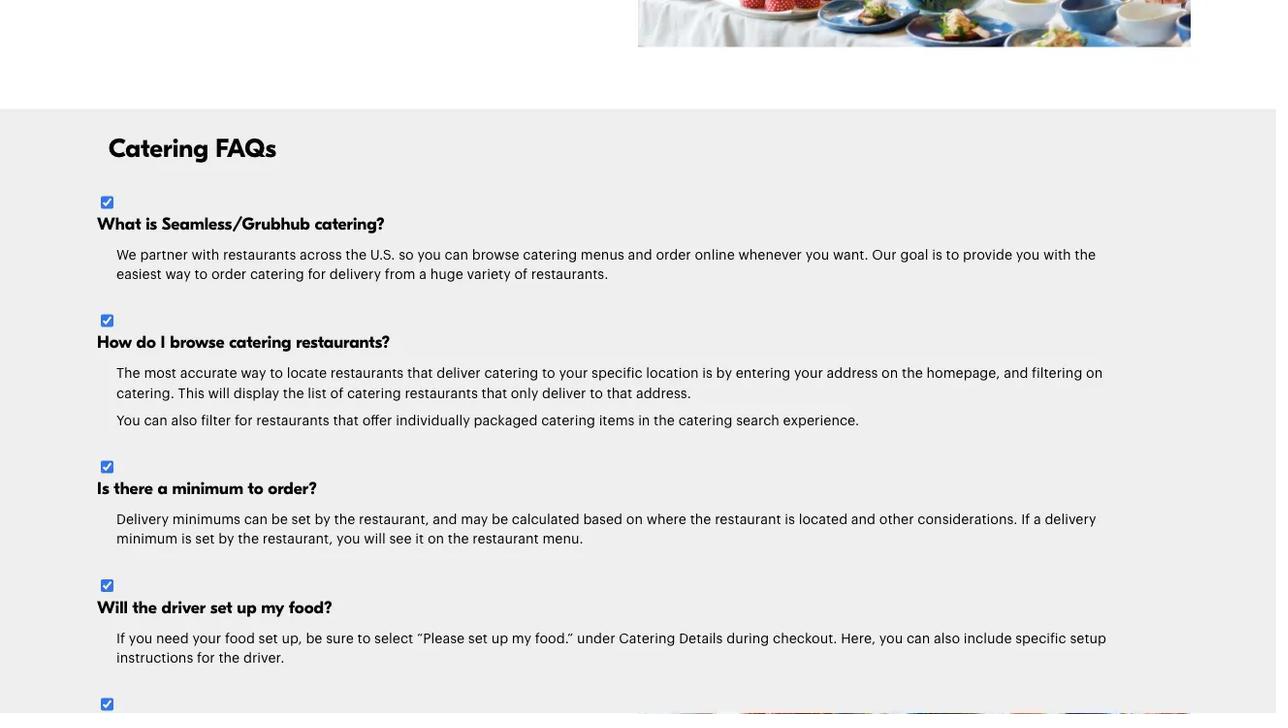 Task type: locate. For each thing, give the bounding box(es) containing it.
specific inside the most accurate way to locate restaurants that deliver catering to your specific location is by entering your address on the homepage, and filtering on catering. this will display the list of catering restaurants that only deliver to that address.
[[592, 367, 643, 381]]

0 vertical spatial catering
[[109, 134, 209, 164]]

2 vertical spatial a
[[1034, 513, 1041, 527]]

set up food
[[210, 598, 232, 618]]

you
[[417, 248, 441, 262], [806, 248, 829, 262], [1016, 248, 1040, 262], [337, 533, 360, 547], [129, 632, 152, 646], [879, 632, 903, 646]]

checkout.
[[773, 632, 837, 646]]

restaurant, down order?
[[263, 533, 333, 547]]

1 horizontal spatial a
[[419, 268, 427, 282]]

2 horizontal spatial by
[[716, 367, 732, 381]]

way up display
[[241, 367, 266, 381]]

restaurant,
[[359, 513, 429, 527], [263, 533, 333, 547]]

1 vertical spatial browse
[[170, 333, 225, 353]]

you left see at the left bottom of the page
[[337, 533, 360, 547]]

1 vertical spatial will
[[364, 533, 386, 547]]

setup
[[1070, 632, 1106, 646]]

browse inside we partner with restaurants across the u.s. so you can browse catering menus and order online whenever you want. our goal is to provide you with the easiest way to order catering for delivery from a huge variety of restaurants.
[[472, 248, 519, 262]]

is there a minimum to order?
[[97, 479, 317, 499]]

0 vertical spatial for
[[308, 268, 326, 282]]

catering up what
[[109, 134, 209, 164]]

0 horizontal spatial if
[[116, 632, 125, 646]]

1 horizontal spatial of
[[514, 268, 528, 282]]

and left the other
[[851, 513, 876, 527]]

specific up items
[[592, 367, 643, 381]]

under
[[577, 632, 615, 646]]

with
[[192, 248, 219, 262], [1043, 248, 1071, 262]]

1 horizontal spatial will
[[364, 533, 386, 547]]

catering down across
[[250, 268, 304, 282]]

1 horizontal spatial be
[[306, 632, 322, 646]]

0 horizontal spatial of
[[330, 387, 343, 400]]

0 horizontal spatial also
[[171, 414, 197, 428]]

food."
[[535, 632, 573, 646]]

driver.
[[243, 652, 284, 665]]

on right it
[[428, 533, 444, 547]]

2 vertical spatial for
[[197, 652, 215, 665]]

1 vertical spatial specific
[[1016, 632, 1066, 646]]

minimum
[[172, 479, 243, 499], [116, 533, 178, 547]]

None checkbox
[[101, 196, 113, 209], [101, 315, 113, 328], [101, 461, 113, 474], [101, 196, 113, 209], [101, 315, 113, 328], [101, 461, 113, 474]]

1 horizontal spatial also
[[934, 632, 960, 646]]

order left online
[[656, 248, 691, 262]]

sure
[[326, 632, 354, 646]]

if inside delivery minimums can be set by the restaurant, and may be calculated based on where the restaurant is located and other considerations. if a delivery minimum is set by the restaurant, you will see it on the restaurant menu.
[[1021, 513, 1030, 527]]

location
[[646, 367, 699, 381]]

0 horizontal spatial for
[[197, 652, 215, 665]]

for
[[308, 268, 326, 282], [235, 414, 253, 428], [197, 652, 215, 665]]

0 vertical spatial deliver
[[437, 367, 481, 381]]

0 vertical spatial of
[[514, 268, 528, 282]]

delivery
[[116, 513, 169, 527]]

will
[[97, 598, 128, 618]]

across
[[300, 248, 342, 262]]

catering?
[[315, 214, 385, 234]]

can right minimums
[[244, 513, 268, 527]]

to right sure
[[357, 632, 371, 646]]

and right "menus"
[[628, 248, 652, 262]]

be inside if you need your food set up, be sure to select "please set up my food." under catering details during checkout. here, you can also include specific setup instructions for the driver.
[[306, 632, 322, 646]]

for inside we partner with restaurants across the u.s. so you can browse catering menus and order online whenever you want. our goal is to provide you with the easiest way to order catering for delivery from a huge variety of restaurants.
[[308, 268, 326, 282]]

to up items
[[590, 387, 603, 400]]

address
[[827, 367, 878, 381]]

can right 'here,'
[[907, 632, 930, 646]]

for inside if you need your food set up, be sure to select "please set up my food." under catering details during checkout. here, you can also include specific setup instructions for the driver.
[[197, 652, 215, 665]]

browse up variety
[[472, 248, 519, 262]]

way
[[165, 268, 191, 282], [241, 367, 266, 381]]

0 vertical spatial my
[[261, 598, 284, 618]]

1 vertical spatial way
[[241, 367, 266, 381]]

filter
[[201, 414, 231, 428]]

that up you can also filter for restaurants that offer individually packaged catering items in the catering search experience.
[[481, 387, 507, 400]]

set down minimums
[[195, 533, 215, 547]]

1 horizontal spatial catering
[[619, 632, 675, 646]]

1 vertical spatial by
[[315, 513, 331, 527]]

the
[[116, 367, 140, 381]]

on right the based
[[626, 513, 643, 527]]

0 horizontal spatial specific
[[592, 367, 643, 381]]

restaurant, up see at the left bottom of the page
[[359, 513, 429, 527]]

is
[[146, 214, 157, 234], [932, 248, 942, 262], [702, 367, 713, 381], [785, 513, 795, 527], [181, 533, 192, 547]]

way down partner
[[165, 268, 191, 282]]

1 horizontal spatial if
[[1021, 513, 1030, 527]]

2 vertical spatial by
[[218, 533, 234, 547]]

my left food."
[[512, 632, 532, 646]]

set up driver.
[[258, 632, 278, 646]]

1 vertical spatial for
[[235, 414, 253, 428]]

0 vertical spatial up
[[237, 598, 257, 618]]

browse
[[472, 248, 519, 262], [170, 333, 225, 353]]

1 vertical spatial restaurant,
[[263, 533, 333, 547]]

1 vertical spatial delivery
[[1045, 513, 1096, 527]]

set down order?
[[291, 513, 311, 527]]

0 vertical spatial browse
[[472, 248, 519, 262]]

1 vertical spatial minimum
[[116, 533, 178, 547]]

considerations.
[[918, 513, 1018, 527]]

1 vertical spatial up
[[491, 632, 508, 646]]

set
[[291, 513, 311, 527], [195, 533, 215, 547], [210, 598, 232, 618], [258, 632, 278, 646], [468, 632, 488, 646]]

my
[[261, 598, 284, 618], [512, 632, 532, 646]]

details
[[679, 632, 723, 646]]

delivery inside delivery minimums can be set by the restaurant, and may be calculated based on where the restaurant is located and other considerations. if a delivery minimum is set by the restaurant, you will see it on the restaurant menu.
[[1045, 513, 1096, 527]]

for right filter
[[235, 414, 253, 428]]

restaurants down 'what is seamless/grubhub catering?'
[[223, 248, 296, 262]]

1 horizontal spatial with
[[1043, 248, 1071, 262]]

is right what
[[146, 214, 157, 234]]

by left "entering"
[[716, 367, 732, 381]]

i
[[161, 333, 165, 353]]

1 vertical spatial deliver
[[542, 387, 586, 400]]

order down seamless/grubhub on the top of page
[[211, 268, 247, 282]]

of
[[514, 268, 528, 282], [330, 387, 343, 400]]

is right location
[[702, 367, 713, 381]]

1 horizontal spatial up
[[491, 632, 508, 646]]

be right may
[[492, 513, 508, 527]]

your
[[559, 367, 588, 381], [794, 367, 823, 381], [192, 632, 221, 646]]

catering down 'address.'
[[678, 414, 733, 428]]

see
[[389, 533, 412, 547]]

if inside if you need your food set up, be sure to select "please set up my food." under catering details during checkout. here, you can also include specific setup instructions for the driver.
[[116, 632, 125, 646]]

also down 'this'
[[171, 414, 197, 428]]

1 horizontal spatial delivery
[[1045, 513, 1096, 527]]

minimums
[[172, 513, 240, 527]]

that
[[407, 367, 433, 381], [481, 387, 507, 400], [607, 387, 632, 400], [333, 414, 359, 428]]

1 horizontal spatial way
[[241, 367, 266, 381]]

1 vertical spatial a
[[157, 479, 168, 499]]

restaurant down may
[[473, 533, 539, 547]]

1 vertical spatial catering
[[619, 632, 675, 646]]

1 horizontal spatial deliver
[[542, 387, 586, 400]]

a inside we partner with restaurants across the u.s. so you can browse catering menus and order online whenever you want. our goal is to provide you with the easiest way to order catering for delivery from a huge variety of restaurants.
[[419, 268, 427, 282]]

browse up accurate in the bottom left of the page
[[170, 333, 225, 353]]

0 vertical spatial specific
[[592, 367, 643, 381]]

up left food."
[[491, 632, 508, 646]]

can right you
[[144, 414, 168, 428]]

"please
[[417, 632, 465, 646]]

how do i browse catering restaurants?
[[97, 333, 390, 353]]

0 vertical spatial if
[[1021, 513, 1030, 527]]

by down order?
[[315, 513, 331, 527]]

0 horizontal spatial be
[[271, 513, 288, 527]]

2 horizontal spatial be
[[492, 513, 508, 527]]

you left want.
[[806, 248, 829, 262]]

0 vertical spatial will
[[208, 387, 230, 400]]

will down accurate in the bottom left of the page
[[208, 387, 230, 400]]

address.
[[636, 387, 691, 400]]

in
[[638, 414, 650, 428]]

0 vertical spatial also
[[171, 414, 197, 428]]

that up items
[[607, 387, 632, 400]]

can
[[445, 248, 468, 262], [144, 414, 168, 428], [244, 513, 268, 527], [907, 632, 930, 646]]

minimum down delivery
[[116, 533, 178, 547]]

catering faqs
[[109, 134, 276, 164]]

0 horizontal spatial your
[[192, 632, 221, 646]]

delivery
[[330, 268, 381, 282], [1045, 513, 1096, 527]]

0 vertical spatial minimum
[[172, 479, 243, 499]]

0 horizontal spatial my
[[261, 598, 284, 618]]

1 vertical spatial of
[[330, 387, 343, 400]]

1 horizontal spatial restaurant
[[715, 513, 781, 527]]

0 vertical spatial by
[[716, 367, 732, 381]]

to up you can also filter for restaurants that offer individually packaged catering items in the catering search experience.
[[542, 367, 555, 381]]

will left see at the left bottom of the page
[[364, 533, 386, 547]]

the most accurate way to locate restaurants that deliver catering to your specific location is by entering your address on the homepage, and filtering on catering. this will display the list of catering restaurants that only deliver to that address.
[[116, 367, 1103, 400]]

deliver up individually
[[437, 367, 481, 381]]

0 horizontal spatial delivery
[[330, 268, 381, 282]]

up up food
[[237, 598, 257, 618]]

be right up,
[[306, 632, 322, 646]]

catering right the under
[[619, 632, 675, 646]]

restaurants up individually
[[405, 387, 478, 400]]

you right 'here,'
[[879, 632, 903, 646]]

2 horizontal spatial your
[[794, 367, 823, 381]]

seamless/grubhub
[[162, 214, 310, 234]]

restaurant
[[715, 513, 781, 527], [473, 533, 539, 547]]

deliver
[[437, 367, 481, 381], [542, 387, 586, 400]]

1 horizontal spatial order
[[656, 248, 691, 262]]

driver
[[161, 598, 206, 618]]

0 horizontal spatial will
[[208, 387, 230, 400]]

of right the list
[[330, 387, 343, 400]]

a right "there"
[[157, 479, 168, 499]]

and left filtering at the bottom of the page
[[1004, 367, 1028, 381]]

order
[[656, 248, 691, 262], [211, 268, 247, 282]]

None checkbox
[[101, 580, 113, 592], [101, 699, 113, 711], [101, 580, 113, 592], [101, 699, 113, 711]]

2 horizontal spatial for
[[308, 268, 326, 282]]

to inside if you need your food set up, be sure to select "please set up my food." under catering details during checkout. here, you can also include specific setup instructions for the driver.
[[357, 632, 371, 646]]

0 horizontal spatial deliver
[[437, 367, 481, 381]]

0 vertical spatial a
[[419, 268, 427, 282]]

experience.
[[783, 414, 859, 428]]

if right considerations.
[[1021, 513, 1030, 527]]

if down will
[[116, 632, 125, 646]]

2 horizontal spatial a
[[1034, 513, 1041, 527]]

the inside if you need your food set up, be sure to select "please set up my food." under catering details during checkout. here, you can also include specific setup instructions for the driver.
[[219, 652, 240, 665]]

a right from
[[419, 268, 427, 282]]

0 horizontal spatial way
[[165, 268, 191, 282]]

1 horizontal spatial specific
[[1016, 632, 1066, 646]]

restaurant left located
[[715, 513, 781, 527]]

1 vertical spatial order
[[211, 268, 247, 282]]

0 horizontal spatial by
[[218, 533, 234, 547]]

the
[[345, 248, 367, 262], [1075, 248, 1096, 262], [902, 367, 923, 381], [283, 387, 304, 400], [654, 414, 675, 428], [334, 513, 355, 527], [690, 513, 711, 527], [238, 533, 259, 547], [448, 533, 469, 547], [132, 598, 157, 618], [219, 652, 240, 665]]

also left the include
[[934, 632, 960, 646]]

where
[[646, 513, 686, 527]]

for right instructions
[[197, 652, 215, 665]]

0 horizontal spatial a
[[157, 479, 168, 499]]

0 vertical spatial restaurant
[[715, 513, 781, 527]]

is inside we partner with restaurants across the u.s. so you can browse catering menus and order online whenever you want. our goal is to provide you with the easiest way to order catering for delivery from a huge variety of restaurants.
[[932, 248, 942, 262]]

1 vertical spatial also
[[934, 632, 960, 646]]

is right goal
[[932, 248, 942, 262]]

there
[[114, 479, 153, 499]]

a right considerations.
[[1034, 513, 1041, 527]]

that up individually
[[407, 367, 433, 381]]

and
[[628, 248, 652, 262], [1004, 367, 1028, 381], [433, 513, 457, 527], [851, 513, 876, 527]]

to up display
[[270, 367, 283, 381]]

with right partner
[[192, 248, 219, 262]]

want.
[[833, 248, 868, 262]]

to left order?
[[248, 479, 263, 499]]

1 with from the left
[[192, 248, 219, 262]]

with right provide
[[1043, 248, 1071, 262]]

can up huge
[[445, 248, 468, 262]]

restaurants down the list
[[256, 414, 329, 428]]

by
[[716, 367, 732, 381], [315, 513, 331, 527], [218, 533, 234, 547]]

0 horizontal spatial restaurant
[[473, 533, 539, 547]]

minimum up minimums
[[172, 479, 243, 499]]

you can also filter for restaurants that offer individually packaged catering items in the catering search experience.
[[116, 414, 859, 428]]

deliver right only
[[542, 387, 586, 400]]

if
[[1021, 513, 1030, 527], [116, 632, 125, 646]]

u.s.
[[370, 248, 395, 262]]

by down minimums
[[218, 533, 234, 547]]

will inside delivery minimums can be set by the restaurant, and may be calculated based on where the restaurant is located and other considerations. if a delivery minimum is set by the restaurant, you will see it on the restaurant menu.
[[364, 533, 386, 547]]

specific left setup
[[1016, 632, 1066, 646]]

0 horizontal spatial restaurant,
[[263, 533, 333, 547]]

for down across
[[308, 268, 326, 282]]

be down order?
[[271, 513, 288, 527]]

locate
[[287, 367, 327, 381]]

1 vertical spatial if
[[116, 632, 125, 646]]

1 vertical spatial my
[[512, 632, 532, 646]]

way inside we partner with restaurants across the u.s. so you can browse catering menus and order online whenever you want. our goal is to provide you with the easiest way to order catering for delivery from a huge variety of restaurants.
[[165, 268, 191, 282]]

by inside the most accurate way to locate restaurants that deliver catering to your specific location is by entering your address on the homepage, and filtering on catering. this will display the list of catering restaurants that only deliver to that address.
[[716, 367, 732, 381]]

my up up,
[[261, 598, 284, 618]]

0 horizontal spatial with
[[192, 248, 219, 262]]

search
[[736, 414, 780, 428]]

1 horizontal spatial browse
[[472, 248, 519, 262]]

of right variety
[[514, 268, 528, 282]]

1 horizontal spatial by
[[315, 513, 331, 527]]

catering
[[109, 134, 209, 164], [619, 632, 675, 646]]

located
[[799, 513, 848, 527]]

1 horizontal spatial restaurant,
[[359, 513, 429, 527]]

0 horizontal spatial catering
[[109, 134, 209, 164]]

calculated
[[512, 513, 580, 527]]

1 horizontal spatial my
[[512, 632, 532, 646]]

0 vertical spatial delivery
[[330, 268, 381, 282]]

may
[[461, 513, 488, 527]]

your inside if you need your food set up, be sure to select "please set up my food." under catering details during checkout. here, you can also include specific setup instructions for the driver.
[[192, 632, 221, 646]]

so
[[399, 248, 414, 262]]

0 vertical spatial way
[[165, 268, 191, 282]]



Task type: vqa. For each thing, say whether or not it's contained in the screenshot.
Ice Cream image
no



Task type: describe. For each thing, give the bounding box(es) containing it.
0 horizontal spatial up
[[237, 598, 257, 618]]

here,
[[841, 632, 876, 646]]

faqs
[[215, 134, 276, 164]]

during
[[727, 632, 769, 646]]

list
[[308, 387, 327, 400]]

display
[[233, 387, 279, 400]]

this
[[178, 387, 204, 400]]

provide
[[963, 248, 1012, 262]]

and inside we partner with restaurants across the u.s. so you can browse catering menus and order online whenever you want. our goal is to provide you with the easiest way to order catering for delivery from a huge variety of restaurants.
[[628, 248, 652, 262]]

only
[[511, 387, 538, 400]]

my inside if you need your food set up, be sure to select "please set up my food." under catering details during checkout. here, you can also include specific setup instructions for the driver.
[[512, 632, 532, 646]]

can inside if you need your food set up, be sure to select "please set up my food." under catering details during checkout. here, you can also include specific setup instructions for the driver.
[[907, 632, 930, 646]]

we
[[116, 248, 136, 262]]

we partner with restaurants across the u.s. so you can browse catering menus and order online whenever you want. our goal is to provide you with the easiest way to order catering for delivery from a huge variety of restaurants.
[[116, 248, 1096, 282]]

delivery inside we partner with restaurants across the u.s. so you can browse catering menus and order online whenever you want. our goal is to provide you with the easiest way to order catering for delivery from a huge variety of restaurants.
[[330, 268, 381, 282]]

is left located
[[785, 513, 795, 527]]

1 horizontal spatial for
[[235, 414, 253, 428]]

accurate
[[180, 367, 237, 381]]

from
[[385, 268, 416, 282]]

way inside the most accurate way to locate restaurants that deliver catering to your specific location is by entering your address on the homepage, and filtering on catering. this will display the list of catering restaurants that only deliver to that address.
[[241, 367, 266, 381]]

catering inside if you need your food set up, be sure to select "please set up my food." under catering details during checkout. here, you can also include specific setup instructions for the driver.
[[619, 632, 675, 646]]

that left 'offer'
[[333, 414, 359, 428]]

menus
[[581, 248, 624, 262]]

if you need your food set up, be sure to select "please set up my food." under catering details during checkout. here, you can also include specific setup instructions for the driver.
[[116, 632, 1106, 665]]

of inside the most accurate way to locate restaurants that deliver catering to your specific location is by entering your address on the homepage, and filtering on catering. this will display the list of catering restaurants that only deliver to that address.
[[330, 387, 343, 400]]

partner
[[140, 248, 188, 262]]

0 horizontal spatial order
[[211, 268, 247, 282]]

our
[[872, 248, 897, 262]]

catering up only
[[484, 367, 538, 381]]

specific inside if you need your food set up, be sure to select "please set up my food." under catering details during checkout. here, you can also include specific setup instructions for the driver.
[[1016, 632, 1066, 646]]

whenever
[[738, 248, 802, 262]]

also inside if you need your food set up, be sure to select "please set up my food." under catering details during checkout. here, you can also include specific setup instructions for the driver.
[[934, 632, 960, 646]]

1 horizontal spatial your
[[559, 367, 588, 381]]

offer
[[362, 414, 392, 428]]

will the driver set up my food?
[[97, 598, 332, 618]]

filtering
[[1032, 367, 1083, 381]]

a inside delivery minimums can be set by the restaurant, and may be calculated based on where the restaurant is located and other considerations. if a delivery minimum is set by the restaurant, you will see it on the restaurant menu.
[[1034, 513, 1041, 527]]

restaurants?
[[296, 333, 390, 353]]

2 with from the left
[[1043, 248, 1071, 262]]

select
[[374, 632, 413, 646]]

restaurants inside we partner with restaurants across the u.s. so you can browse catering menus and order online whenever you want. our goal is to provide you with the easiest way to order catering for delivery from a huge variety of restaurants.
[[223, 248, 296, 262]]

delivery minimums can be set by the restaurant, and may be calculated based on where the restaurant is located and other considerations. if a delivery minimum is set by the restaurant, you will see it on the restaurant menu.
[[116, 513, 1096, 547]]

on right filtering at the bottom of the page
[[1086, 367, 1103, 381]]

0 vertical spatial order
[[656, 248, 691, 262]]

to down seamless/grubhub on the top of page
[[194, 268, 208, 282]]

variety
[[467, 268, 511, 282]]

items
[[599, 414, 635, 428]]

most
[[144, 367, 176, 381]]

set right "please
[[468, 632, 488, 646]]

what
[[97, 214, 141, 234]]

you up instructions
[[129, 632, 152, 646]]

you right provide
[[1016, 248, 1040, 262]]

do
[[136, 333, 156, 353]]

1 vertical spatial restaurant
[[473, 533, 539, 547]]

packaged
[[474, 414, 538, 428]]

is down minimums
[[181, 533, 192, 547]]

up inside if you need your food set up, be sure to select "please set up my food." under catering details during checkout. here, you can also include specific setup instructions for the driver.
[[491, 632, 508, 646]]

other
[[879, 513, 914, 527]]

restaurants down restaurants?
[[331, 367, 404, 381]]

is inside the most accurate way to locate restaurants that deliver catering to your specific location is by entering your address on the homepage, and filtering on catering. this will display the list of catering restaurants that only deliver to that address.
[[702, 367, 713, 381]]

and left may
[[433, 513, 457, 527]]

is
[[97, 479, 109, 499]]

need
[[156, 632, 189, 646]]

menu.
[[543, 533, 583, 547]]

order?
[[268, 479, 317, 499]]

based
[[583, 513, 623, 527]]

online
[[695, 248, 735, 262]]

easiest
[[116, 268, 162, 282]]

homepage,
[[927, 367, 1000, 381]]

what is seamless/grubhub catering?
[[97, 214, 385, 234]]

can inside delivery minimums can be set by the restaurant, and may be calculated based on where the restaurant is located and other considerations. if a delivery minimum is set by the restaurant, you will see it on the restaurant menu.
[[244, 513, 268, 527]]

restaurants.
[[531, 268, 608, 282]]

and inside the most accurate way to locate restaurants that deliver catering to your specific location is by entering your address on the homepage, and filtering on catering. this will display the list of catering restaurants that only deliver to that address.
[[1004, 367, 1028, 381]]

entering
[[736, 367, 791, 381]]

goal
[[900, 248, 928, 262]]

you right so
[[417, 248, 441, 262]]

catering.
[[116, 387, 174, 400]]

you
[[116, 414, 140, 428]]

on right address
[[882, 367, 898, 381]]

catering up restaurants. on the top left of page
[[523, 248, 577, 262]]

it
[[415, 533, 424, 547]]

catering left items
[[541, 414, 595, 428]]

how
[[97, 333, 132, 353]]

you inside delivery minimums can be set by the restaurant, and may be calculated based on where the restaurant is located and other considerations. if a delivery minimum is set by the restaurant, you will see it on the restaurant menu.
[[337, 533, 360, 547]]

will inside the most accurate way to locate restaurants that deliver catering to your specific location is by entering your address on the homepage, and filtering on catering. this will display the list of catering restaurants that only deliver to that address.
[[208, 387, 230, 400]]

0 horizontal spatial browse
[[170, 333, 225, 353]]

0 vertical spatial restaurant,
[[359, 513, 429, 527]]

instructions
[[116, 652, 193, 665]]

food
[[225, 632, 255, 646]]

minimum inside delivery minimums can be set by the restaurant, and may be calculated based on where the restaurant is located and other considerations. if a delivery minimum is set by the restaurant, you will see it on the restaurant menu.
[[116, 533, 178, 547]]

to left provide
[[946, 248, 959, 262]]

up,
[[282, 632, 302, 646]]

include
[[964, 632, 1012, 646]]

food?
[[289, 598, 332, 618]]

can inside we partner with restaurants across the u.s. so you can browse catering menus and order online whenever you want. our goal is to provide you with the easiest way to order catering for delivery from a huge variety of restaurants.
[[445, 248, 468, 262]]

catering up 'offer'
[[347, 387, 401, 400]]

catering up display
[[229, 333, 291, 353]]

individually
[[396, 414, 470, 428]]

of inside we partner with restaurants across the u.s. so you can browse catering menus and order online whenever you want. our goal is to provide you with the easiest way to order catering for delivery from a huge variety of restaurants.
[[514, 268, 528, 282]]

huge
[[430, 268, 463, 282]]



